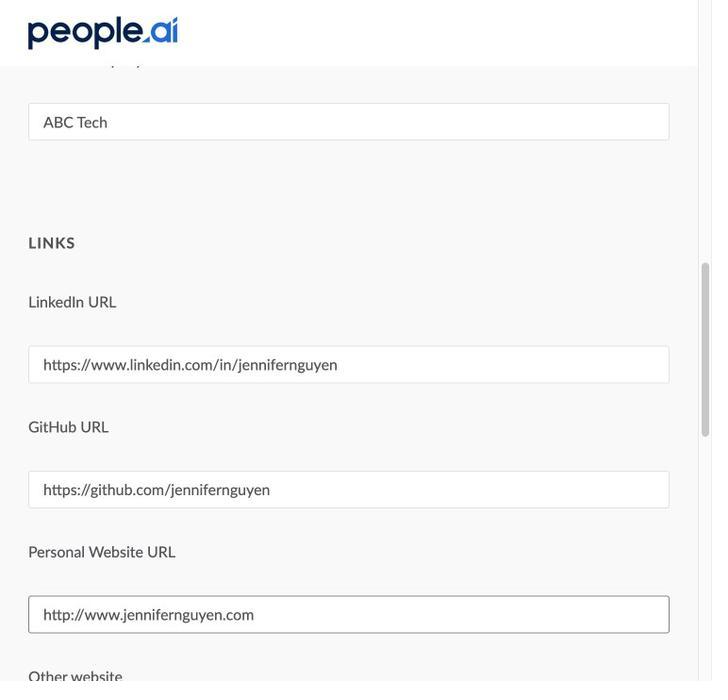 Task type: vqa. For each thing, say whether or not it's contained in the screenshot.
Add a cover letter or anything else you want to share. text field at the top of page
no



Task type: locate. For each thing, give the bounding box(es) containing it.
people.ai logo image
[[28, 17, 177, 50]]

None text field
[[28, 103, 670, 141], [28, 346, 670, 384], [28, 596, 670, 634], [28, 103, 670, 141], [28, 346, 670, 384], [28, 596, 670, 634]]

None text field
[[28, 0, 670, 32], [28, 471, 670, 509], [28, 0, 670, 32], [28, 471, 670, 509]]



